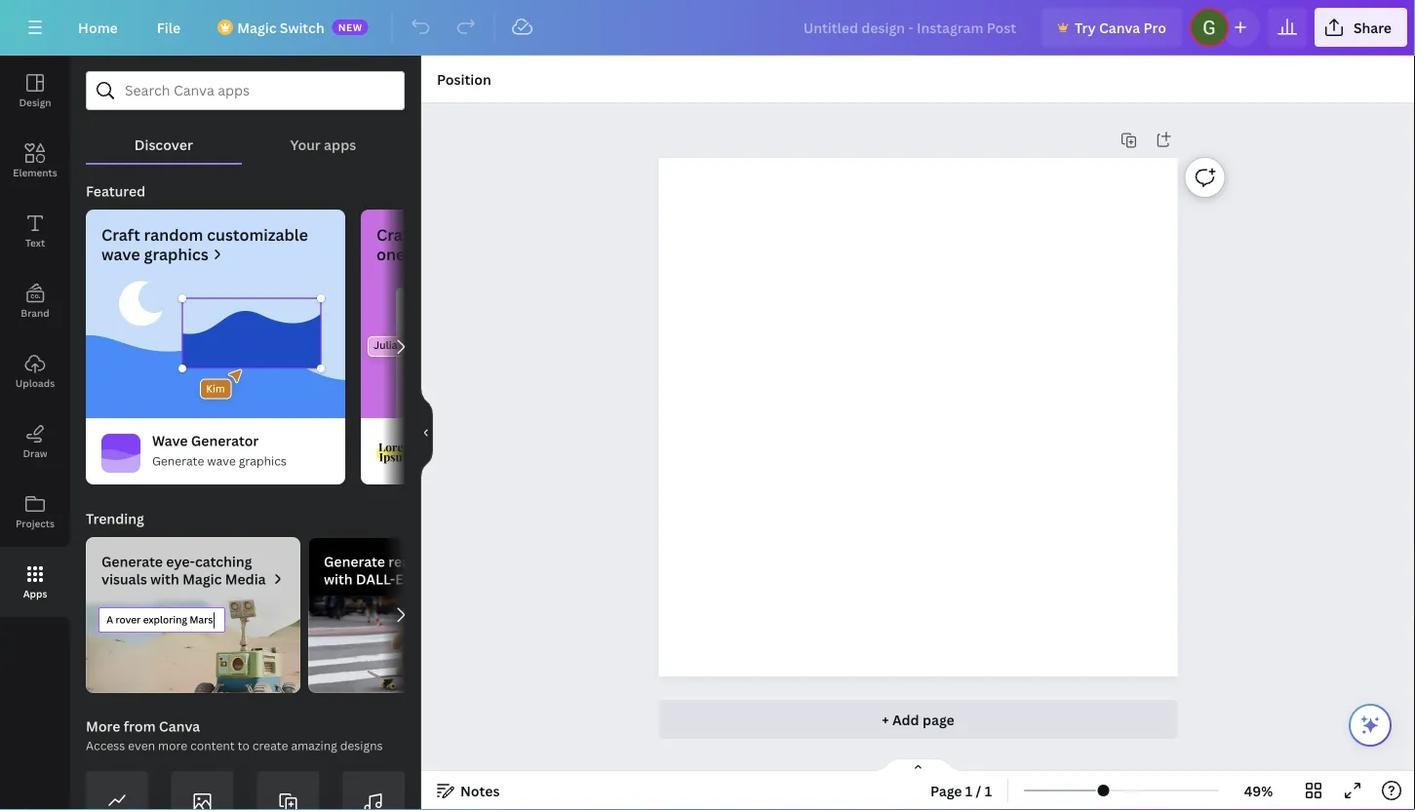 Task type: describe. For each thing, give the bounding box(es) containing it.
a
[[478, 244, 487, 265]]

apps button
[[0, 547, 70, 618]]

trending
[[86, 510, 144, 528]]

elements
[[13, 166, 57, 179]]

e
[[395, 570, 404, 589]]

position
[[437, 70, 491, 88]]

discover button
[[86, 110, 242, 163]]

generate for with
[[324, 553, 385, 571]]

graphics for random
[[144, 244, 209, 265]]

more from canva element
[[86, 772, 405, 811]]

craft for one
[[377, 224, 415, 245]]

more
[[86, 718, 120, 736]]

wave generator generate wave graphics
[[152, 432, 287, 469]]

nonsense,
[[492, 224, 569, 245]]

projects
[[16, 517, 55, 530]]

home
[[78, 18, 118, 37]]

at
[[459, 244, 474, 265]]

generator
[[191, 432, 259, 450]]

even
[[128, 738, 155, 754]]

with inside generate realistic images with dall-e
[[324, 570, 353, 589]]

catching
[[195, 553, 252, 571]]

share button
[[1315, 8, 1408, 47]]

try canva pro
[[1075, 18, 1167, 37]]

49%
[[1245, 782, 1274, 801]]

your apps button
[[242, 110, 405, 163]]

canva assistant image
[[1359, 714, 1383, 738]]

49% button
[[1228, 776, 1291, 807]]

random
[[144, 224, 203, 245]]

page 1 / 1
[[931, 782, 992, 801]]

amazing
[[291, 738, 337, 754]]

new
[[338, 20, 363, 34]]

images
[[445, 553, 492, 571]]

time
[[491, 244, 525, 265]]

+ add page
[[882, 711, 955, 729]]

brand button
[[0, 266, 70, 337]]

eye-
[[166, 553, 195, 571]]

an ai-generated picture of a brown teddy bear riding a skateboard on a pedestrian crossing. image
[[308, 596, 523, 694]]

wave for random
[[101, 244, 140, 265]]

canva inside button
[[1100, 18, 1141, 37]]

content
[[190, 738, 235, 754]]

text button
[[0, 196, 70, 266]]

file
[[157, 18, 181, 37]]

magic inside the generate eye-catching visuals with magic media
[[183, 570, 222, 589]]

hide image
[[421, 386, 433, 480]]

position button
[[429, 63, 499, 95]]

try
[[1075, 18, 1096, 37]]

share
[[1354, 18, 1392, 37]]

design
[[19, 96, 51, 109]]

wave
[[152, 432, 188, 450]]

+
[[882, 711, 889, 729]]

page
[[931, 782, 963, 801]]

more from canva access even more content to create amazing designs
[[86, 718, 383, 754]]

lorem ipsum image
[[361, 280, 621, 419]]

from
[[124, 718, 156, 736]]

notes button
[[429, 776, 508, 807]]

wave for generator
[[207, 453, 236, 469]]

page
[[923, 711, 955, 729]]



Task type: vqa. For each thing, say whether or not it's contained in the screenshot.
Main menu bar
yes



Task type: locate. For each thing, give the bounding box(es) containing it.
with right visuals
[[150, 570, 179, 589]]

1 horizontal spatial wave
[[207, 453, 236, 469]]

customizable
[[207, 224, 308, 245]]

discover
[[134, 135, 193, 154]]

0 vertical spatial graphics
[[144, 244, 209, 265]]

text
[[25, 236, 45, 249]]

realistic
[[389, 553, 442, 571]]

lorem ipsum image
[[377, 434, 416, 473]]

canva right try
[[1100, 18, 1141, 37]]

craft inside craft beautiful nonsense, one ipsum at a time
[[377, 224, 415, 245]]

wave down generator at the left bottom of page
[[207, 453, 236, 469]]

generate left e
[[324, 553, 385, 571]]

1 craft from the left
[[101, 224, 140, 245]]

canva
[[1100, 18, 1141, 37], [159, 718, 200, 736]]

pro
[[1144, 18, 1167, 37]]

ipsum
[[409, 244, 455, 265]]

0 horizontal spatial canva
[[159, 718, 200, 736]]

show pages image
[[872, 758, 965, 774]]

0 horizontal spatial craft
[[101, 224, 140, 245]]

featured
[[86, 182, 146, 201]]

more
[[158, 738, 188, 754]]

apps
[[324, 135, 356, 154]]

wave
[[101, 244, 140, 265], [207, 453, 236, 469]]

generate down wave
[[152, 453, 204, 469]]

main menu bar
[[0, 0, 1416, 56]]

1 vertical spatial graphics
[[239, 453, 287, 469]]

designs
[[340, 738, 383, 754]]

craft for wave
[[101, 224, 140, 245]]

projects button
[[0, 477, 70, 547]]

notes
[[461, 782, 500, 801]]

1 horizontal spatial 1
[[985, 782, 992, 801]]

craft
[[101, 224, 140, 245], [377, 224, 415, 245]]

try canva pro button
[[1042, 8, 1182, 47]]

graphics down generator at the left bottom of page
[[239, 453, 287, 469]]

magic
[[237, 18, 277, 37], [183, 570, 222, 589]]

elements button
[[0, 126, 70, 196]]

beautiful
[[419, 224, 488, 245]]

2 with from the left
[[324, 570, 353, 589]]

1 vertical spatial wave
[[207, 453, 236, 469]]

dall-
[[356, 570, 395, 589]]

draw button
[[0, 407, 70, 477]]

Search Canva apps search field
[[125, 72, 366, 109]]

with
[[150, 570, 179, 589], [324, 570, 353, 589]]

1 horizontal spatial craft
[[377, 224, 415, 245]]

1 right "/"
[[985, 782, 992, 801]]

wave inside 'craft random customizable wave graphics'
[[101, 244, 140, 265]]

your apps
[[290, 135, 356, 154]]

craft beautiful nonsense, one ipsum at a time
[[377, 224, 569, 265]]

generate for visuals
[[101, 553, 163, 571]]

generate
[[152, 453, 204, 469], [101, 553, 163, 571], [324, 553, 385, 571]]

wave generator image
[[86, 280, 345, 419]]

0 horizontal spatial 1
[[966, 782, 973, 801]]

1 horizontal spatial canva
[[1100, 18, 1141, 37]]

home link
[[62, 8, 133, 47]]

generate eye-catching visuals with magic media
[[101, 553, 266, 589]]

with inside the generate eye-catching visuals with magic media
[[150, 570, 179, 589]]

graphics
[[144, 244, 209, 265], [239, 453, 287, 469]]

textbox with the sentence, 'a rover exploring mars' over an image of a rover exploring mars image
[[86, 596, 301, 694]]

/
[[976, 782, 982, 801]]

magic left switch
[[237, 18, 277, 37]]

media
[[225, 570, 266, 589]]

magic inside main menu bar
[[237, 18, 277, 37]]

uploads
[[15, 377, 55, 390]]

craft down featured
[[101, 224, 140, 245]]

generate inside generate realistic images with dall-e
[[324, 553, 385, 571]]

1 1 from the left
[[966, 782, 973, 801]]

magic left media
[[183, 570, 222, 589]]

switch
[[280, 18, 325, 37]]

graphics down featured
[[144, 244, 209, 265]]

one
[[377, 244, 405, 265]]

craft random customizable wave graphics
[[101, 224, 308, 265]]

magic switch
[[237, 18, 325, 37]]

graphics inside wave generator generate wave graphics
[[239, 453, 287, 469]]

generate down trending on the left bottom of the page
[[101, 553, 163, 571]]

1 horizontal spatial magic
[[237, 18, 277, 37]]

access
[[86, 738, 125, 754]]

0 vertical spatial magic
[[237, 18, 277, 37]]

wave left random
[[101, 244, 140, 265]]

apps
[[23, 587, 47, 601]]

craft left 'beautiful'
[[377, 224, 415, 245]]

add
[[893, 711, 920, 729]]

generate inside the generate eye-catching visuals with magic media
[[101, 553, 163, 571]]

1 left "/"
[[966, 782, 973, 801]]

draw
[[23, 447, 47, 460]]

2 1 from the left
[[985, 782, 992, 801]]

your
[[290, 135, 321, 154]]

0 vertical spatial wave
[[101, 244, 140, 265]]

1 vertical spatial canva
[[159, 718, 200, 736]]

uploads button
[[0, 337, 70, 407]]

design button
[[0, 56, 70, 126]]

0 horizontal spatial graphics
[[144, 244, 209, 265]]

0 vertical spatial canva
[[1100, 18, 1141, 37]]

with left dall- on the left of page
[[324, 570, 353, 589]]

create
[[253, 738, 288, 754]]

generate realistic images with dall-e
[[324, 553, 492, 589]]

2 craft from the left
[[377, 224, 415, 245]]

graphics inside 'craft random customizable wave graphics'
[[144, 244, 209, 265]]

canva inside the more from canva access even more content to create amazing designs
[[159, 718, 200, 736]]

visuals
[[101, 570, 147, 589]]

1 vertical spatial magic
[[183, 570, 222, 589]]

craft inside 'craft random customizable wave graphics'
[[101, 224, 140, 245]]

generate inside wave generator generate wave graphics
[[152, 453, 204, 469]]

Design title text field
[[788, 8, 1034, 47]]

1 horizontal spatial with
[[324, 570, 353, 589]]

brand
[[21, 306, 49, 320]]

file button
[[141, 8, 196, 47]]

0 horizontal spatial wave
[[101, 244, 140, 265]]

canva up 'more'
[[159, 718, 200, 736]]

craft beautiful nonsense, one ipsum at a time button
[[353, 210, 621, 485]]

side panel tab list
[[0, 56, 70, 618]]

wave inside wave generator generate wave graphics
[[207, 453, 236, 469]]

+ add page button
[[659, 701, 1178, 740]]

1 with from the left
[[150, 570, 179, 589]]

0 horizontal spatial with
[[150, 570, 179, 589]]

to
[[238, 738, 250, 754]]

1 horizontal spatial graphics
[[239, 453, 287, 469]]

graphics for generator
[[239, 453, 287, 469]]

wave generator image
[[101, 434, 141, 473]]

1
[[966, 782, 973, 801], [985, 782, 992, 801]]

0 horizontal spatial magic
[[183, 570, 222, 589]]



